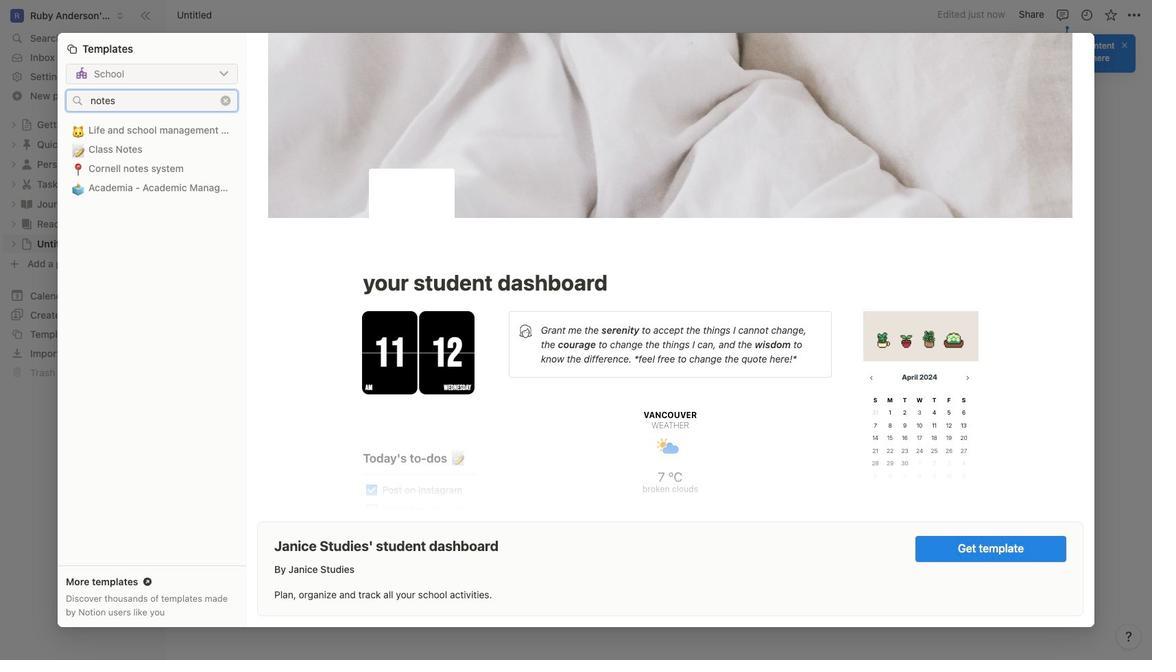 Task type: describe. For each thing, give the bounding box(es) containing it.
🗳️ image
[[71, 179, 85, 197]]

Search templates text field
[[91, 95, 217, 106]]

📝 image
[[71, 141, 85, 159]]

📍 image
[[71, 160, 85, 178]]

🐱 image
[[71, 122, 85, 140]]



Task type: vqa. For each thing, say whether or not it's contained in the screenshot.
"Create and view automations" icon
no



Task type: locate. For each thing, give the bounding box(es) containing it.
comments image
[[1056, 8, 1070, 22]]

close sidebar image
[[140, 10, 151, 21]]

updates image
[[1080, 8, 1094, 22]]

menu
[[416, 453, 786, 595]]

favorite image
[[1104, 8, 1118, 22]]

page icon image
[[369, 169, 455, 254]]



